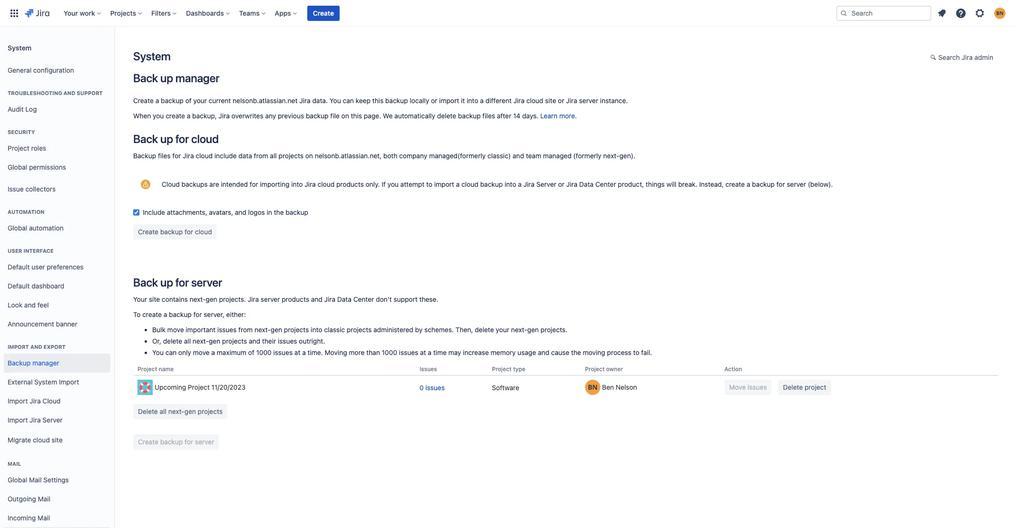 Task type: locate. For each thing, give the bounding box(es) containing it.
can left only
[[166, 349, 177, 357]]

may
[[449, 349, 461, 357]]

issues inside 0                                                     issues link
[[426, 384, 445, 392]]

announcement banner
[[8, 320, 77, 328]]

1 default from the top
[[8, 263, 30, 271]]

1 horizontal spatial move
[[193, 349, 210, 357]]

global inside automation "group"
[[8, 224, 27, 232]]

data up classic
[[337, 296, 352, 304]]

settings image
[[975, 7, 986, 19]]

mail
[[8, 461, 21, 467], [29, 476, 42, 484], [38, 495, 50, 503], [38, 514, 50, 522]]

cloud inside 'link'
[[33, 436, 50, 444]]

up for back up for cloud
[[160, 132, 173, 146]]

1 vertical spatial projects.
[[541, 326, 568, 334]]

of
[[185, 97, 192, 105], [248, 349, 254, 357]]

0 vertical spatial backup
[[133, 152, 156, 160]]

0 horizontal spatial manager
[[32, 359, 59, 367]]

user interface
[[8, 248, 54, 254]]

1 vertical spatial you
[[388, 180, 399, 188]]

create for create a backup of your current nelsonb.atlassian.net jira data. you can keep this backup locally or import it into a different jira cloud site or jira server instance.
[[133, 97, 154, 105]]

server down import jira cloud link
[[43, 416, 63, 424]]

data.
[[312, 97, 328, 105]]

these.
[[420, 296, 439, 304]]

projects
[[279, 152, 304, 160], [284, 326, 309, 334], [347, 326, 372, 334], [222, 337, 247, 346]]

0 vertical spatial default
[[8, 263, 30, 271]]

files left after
[[483, 112, 495, 120]]

2 vertical spatial site
[[52, 436, 63, 444]]

1 global from the top
[[8, 163, 27, 171]]

1 vertical spatial backup
[[8, 359, 31, 367]]

primary element
[[6, 0, 837, 26]]

1 vertical spatial center
[[353, 296, 374, 304]]

mail down global mail settings
[[38, 495, 50, 503]]

projects up outright.
[[284, 326, 309, 334]]

1 vertical spatial delete
[[475, 326, 494, 334]]

banner
[[0, 0, 1017, 27]]

1 vertical spatial data
[[337, 296, 352, 304]]

default up 'look'
[[8, 282, 30, 290]]

0 vertical spatial delete
[[437, 112, 456, 120]]

backup files for jira cloud include data from all projects on nelsonb.atlassian.net, both company managed(formerly classic) and team managed (formerly next-gen).
[[133, 152, 636, 160]]

cloud left backups
[[162, 180, 180, 188]]

you right the when on the top
[[153, 112, 164, 120]]

apps button
[[272, 5, 301, 21]]

outgoing mail link
[[4, 490, 110, 509]]

1 vertical spatial this
[[351, 112, 362, 120]]

1 vertical spatial cloud
[[43, 397, 61, 405]]

if
[[382, 180, 386, 188]]

mail group
[[4, 451, 110, 529]]

create up the when on the top
[[133, 97, 154, 105]]

teams
[[239, 9, 260, 17]]

site left contains
[[149, 296, 160, 304]]

backup down back up for cloud
[[133, 152, 156, 160]]

backup for backup manager
[[8, 359, 31, 367]]

1 vertical spatial move
[[193, 349, 210, 357]]

your up 'backup,'
[[193, 97, 207, 105]]

you down or,
[[152, 349, 164, 357]]

you inside bulk move important issues from next-gen projects into classic projects administered by schemes. then, delete your next-gen projects. or, delete all next-gen projects and their issues outright. you can only move a maximum of 1000 issues at a time. moving more than 1000 issues at a time may increase memory usage and cause the moving process to fail.
[[152, 349, 164, 357]]

manager
[[176, 71, 220, 85], [32, 359, 59, 367]]

0 horizontal spatial can
[[166, 349, 177, 357]]

1 horizontal spatial all
[[270, 152, 277, 160]]

2 up from the top
[[160, 132, 173, 146]]

1 horizontal spatial server
[[537, 180, 557, 188]]

global
[[8, 163, 27, 171], [8, 224, 27, 232], [8, 476, 27, 484]]

collectors
[[25, 185, 56, 193]]

logos
[[248, 208, 265, 217]]

of right maximum
[[248, 349, 254, 357]]

ben nelson
[[602, 384, 637, 392]]

0 horizontal spatial 1000
[[256, 349, 272, 357]]

your inside "dropdown button"
[[64, 9, 78, 17]]

mail right incoming
[[38, 514, 50, 522]]

1 horizontal spatial delete
[[437, 112, 456, 120]]

help image
[[956, 7, 967, 19]]

automation group
[[4, 199, 110, 241]]

0 vertical spatial up
[[160, 71, 173, 85]]

back
[[133, 71, 158, 85], [133, 132, 158, 146], [133, 276, 158, 289]]

project inside security group
[[8, 144, 29, 152]]

or right locally
[[431, 97, 438, 105]]

create
[[166, 112, 185, 120], [726, 180, 745, 188], [142, 311, 162, 319]]

2 back from the top
[[133, 132, 158, 146]]

products left only.
[[336, 180, 364, 188]]

create right to on the left of the page
[[142, 311, 162, 319]]

1 vertical spatial the
[[571, 349, 581, 357]]

look and feel link
[[4, 296, 110, 315]]

create right 'instead,'
[[726, 180, 745, 188]]

system
[[8, 44, 31, 52], [133, 49, 171, 63], [34, 378, 57, 386]]

issue collectors
[[8, 185, 56, 193]]

cloud down import jira server
[[33, 436, 50, 444]]

notifications image
[[937, 7, 948, 19]]

data
[[579, 180, 594, 188], [337, 296, 352, 304]]

1 back from the top
[[133, 71, 158, 85]]

on right file
[[341, 112, 349, 120]]

for down back up for cloud
[[172, 152, 181, 160]]

1 vertical spatial you
[[152, 349, 164, 357]]

default
[[8, 263, 30, 271], [8, 282, 30, 290]]

default down user
[[8, 263, 30, 271]]

1 horizontal spatial this
[[372, 97, 384, 105]]

0 vertical spatial from
[[254, 152, 268, 160]]

import inside "link"
[[8, 416, 28, 424]]

create inside "button"
[[313, 9, 334, 17]]

1 vertical spatial all
[[184, 337, 191, 346]]

projects. up cause
[[541, 326, 568, 334]]

you right if
[[388, 180, 399, 188]]

to right attempt
[[426, 180, 433, 188]]

keep
[[356, 97, 371, 105]]

0 vertical spatial the
[[274, 208, 284, 217]]

move right bulk
[[167, 326, 184, 334]]

cloud up days.
[[527, 97, 544, 105]]

mail up outgoing mail
[[29, 476, 42, 484]]

software
[[492, 384, 520, 392]]

1 vertical spatial products
[[282, 296, 309, 304]]

jira image
[[25, 7, 49, 19], [25, 7, 49, 19]]

banner
[[56, 320, 77, 328]]

0 horizontal spatial this
[[351, 112, 362, 120]]

a
[[155, 97, 159, 105], [480, 97, 484, 105], [187, 112, 191, 120], [456, 180, 460, 188], [518, 180, 522, 188], [747, 180, 751, 188], [164, 311, 167, 319], [211, 349, 215, 357], [302, 349, 306, 357], [428, 349, 432, 357]]

settings
[[43, 476, 69, 484]]

1 vertical spatial of
[[248, 349, 254, 357]]

1 vertical spatial to
[[633, 349, 640, 357]]

mail for global
[[29, 476, 42, 484]]

1 vertical spatial on
[[305, 152, 313, 160]]

center left don't
[[353, 296, 374, 304]]

appswitcher icon image
[[9, 7, 20, 19]]

0 vertical spatial this
[[372, 97, 384, 105]]

global permissions link
[[4, 158, 110, 177]]

to
[[426, 180, 433, 188], [633, 349, 640, 357]]

time.
[[308, 349, 323, 357]]

audit
[[8, 105, 24, 113]]

1 vertical spatial back
[[133, 132, 158, 146]]

1 up from the top
[[160, 71, 173, 85]]

import up backup manager
[[8, 344, 29, 350]]

0 vertical spatial to
[[426, 180, 433, 188]]

feel
[[37, 301, 49, 309]]

to left fail.
[[633, 349, 640, 357]]

3 global from the top
[[8, 476, 27, 484]]

your left work
[[64, 9, 78, 17]]

of inside bulk move important issues from next-gen projects into classic projects administered by schemes. then, delete your next-gen projects. or, delete all next-gen projects and their issues outright. you can only move a maximum of 1000 issues at a time. moving more than 1000 issues at a time may increase memory usage and cause the moving process to fail.
[[248, 349, 254, 357]]

all inside bulk move important issues from next-gen projects into classic projects administered by schemes. then, delete your next-gen projects. or, delete all next-gen projects and their issues outright. you can only move a maximum of 1000 issues at a time. moving more than 1000 issues at a time may increase memory usage and cause the moving process to fail.
[[184, 337, 191, 346]]

create right apps dropdown button at the left of page
[[313, 9, 334, 17]]

2 horizontal spatial delete
[[475, 326, 494, 334]]

attachments,
[[167, 208, 207, 217]]

0 horizontal spatial your
[[64, 9, 78, 17]]

for right intended
[[250, 180, 258, 188]]

issues right 0
[[426, 384, 445, 392]]

your work button
[[61, 5, 105, 21]]

0 vertical spatial you
[[153, 112, 164, 120]]

Search field
[[837, 5, 932, 21]]

global inside "global mail settings" link
[[8, 476, 27, 484]]

backup up external
[[8, 359, 31, 367]]

3 back from the top
[[133, 276, 158, 289]]

default inside default dashboard link
[[8, 282, 30, 290]]

on left nelsonb.atlassian.net,
[[305, 152, 313, 160]]

0 horizontal spatial at
[[295, 349, 301, 357]]

next- up their
[[255, 326, 271, 334]]

files down back up for cloud
[[158, 152, 171, 160]]

delete right then,
[[475, 326, 494, 334]]

import down managed(formerly at the left top of the page
[[434, 180, 454, 188]]

0 vertical spatial cloud
[[162, 180, 180, 188]]

your
[[64, 9, 78, 17], [133, 296, 147, 304]]

memory
[[491, 349, 516, 357]]

global down project roles
[[8, 163, 27, 171]]

this right keep
[[372, 97, 384, 105]]

2 vertical spatial back
[[133, 276, 158, 289]]

to inside bulk move important issues from next-gen projects into classic projects administered by schemes. then, delete your next-gen projects. or, delete all next-gen projects and their issues outright. you can only move a maximum of 1000 issues at a time. moving more than 1000 issues at a time may increase memory usage and cause the moving process to fail.
[[633, 349, 640, 357]]

products up outright.
[[282, 296, 309, 304]]

1 horizontal spatial files
[[483, 112, 495, 120]]

projects
[[110, 9, 136, 17]]

1 vertical spatial files
[[158, 152, 171, 160]]

project for project type
[[492, 366, 512, 373]]

back up for server
[[133, 276, 222, 289]]

1 horizontal spatial your
[[496, 326, 510, 334]]

delete right or,
[[163, 337, 182, 346]]

default user preferences
[[8, 263, 84, 271]]

server,
[[204, 311, 225, 319]]

next- up "usage"
[[511, 326, 527, 334]]

your up to on the left of the page
[[133, 296, 147, 304]]

1 horizontal spatial manager
[[176, 71, 220, 85]]

all right data
[[270, 152, 277, 160]]

system up back up manager
[[133, 49, 171, 63]]

1 horizontal spatial site
[[149, 296, 160, 304]]

back down the when on the top
[[133, 132, 158, 146]]

(formerly
[[574, 152, 602, 160]]

backup inside import and export group
[[8, 359, 31, 367]]

search image
[[840, 9, 848, 17]]

2 at from the left
[[420, 349, 426, 357]]

back up the when on the top
[[133, 71, 158, 85]]

default dashboard
[[8, 282, 64, 290]]

move right only
[[193, 349, 210, 357]]

work
[[80, 9, 95, 17]]

the
[[274, 208, 284, 217], [571, 349, 581, 357]]

gen).
[[620, 152, 636, 160]]

import and export group
[[4, 334, 110, 454]]

backup manager link
[[4, 354, 110, 373]]

1 vertical spatial create
[[133, 97, 154, 105]]

upcoming
[[155, 384, 186, 392]]

import
[[439, 97, 459, 105], [434, 180, 454, 188]]

0 vertical spatial you
[[330, 97, 341, 105]]

2 global from the top
[[8, 224, 27, 232]]

default for default dashboard
[[8, 282, 30, 290]]

global inside "global permissions" link
[[8, 163, 27, 171]]

or,
[[152, 337, 161, 346]]

move
[[167, 326, 184, 334], [193, 349, 210, 357]]

import left it
[[439, 97, 459, 105]]

important
[[186, 326, 216, 334]]

system inside import and export group
[[34, 378, 57, 386]]

1 vertical spatial your
[[496, 326, 510, 334]]

to create a backup for server, either:
[[133, 311, 246, 319]]

system up 'general'
[[8, 44, 31, 52]]

projects. up "either:"
[[219, 296, 246, 304]]

0 vertical spatial your
[[64, 9, 78, 17]]

0 vertical spatial files
[[483, 112, 495, 120]]

1 horizontal spatial create
[[313, 9, 334, 17]]

include
[[143, 208, 165, 217]]

up
[[160, 71, 173, 85], [160, 132, 173, 146], [160, 276, 173, 289]]

1 vertical spatial site
[[149, 296, 160, 304]]

import up the migrate
[[8, 416, 28, 424]]

0 vertical spatial create
[[166, 112, 185, 120]]

general configuration link
[[4, 61, 110, 80]]

we
[[383, 112, 393, 120]]

1 vertical spatial manager
[[32, 359, 59, 367]]

the inside bulk move important issues from next-gen projects into classic projects administered by schemes. then, delete your next-gen projects. or, delete all next-gen projects and their issues outright. you can only move a maximum of 1000 issues at a time. moving more than 1000 issues at a time may increase memory usage and cause the moving process to fail.
[[571, 349, 581, 357]]

next- right (formerly
[[603, 152, 620, 160]]

0 vertical spatial center
[[596, 180, 616, 188]]

3 up from the top
[[160, 276, 173, 289]]

0 horizontal spatial your
[[193, 97, 207, 105]]

both
[[383, 152, 398, 160]]

system down backup manager link on the left of the page
[[34, 378, 57, 386]]

1 vertical spatial from
[[239, 326, 253, 334]]

back for back up for cloud
[[133, 132, 158, 146]]

0 horizontal spatial delete
[[163, 337, 182, 346]]

0 vertical spatial global
[[8, 163, 27, 171]]

don't
[[376, 296, 392, 304]]

at left time.
[[295, 349, 301, 357]]

project down memory
[[492, 366, 512, 373]]

server down managed
[[537, 180, 557, 188]]

projects. inside bulk move important issues from next-gen projects into classic projects administered by schemes. then, delete your next-gen projects. or, delete all next-gen projects and their issues outright. you can only move a maximum of 1000 issues at a time. moving more than 1000 issues at a time may increase memory usage and cause the moving process to fail.
[[541, 326, 568, 334]]

search jira admin link
[[926, 50, 998, 66]]

instance.
[[600, 97, 628, 105]]

projects.
[[219, 296, 246, 304], [541, 326, 568, 334]]

import
[[8, 344, 29, 350], [59, 378, 79, 386], [8, 397, 28, 405], [8, 416, 28, 424]]

from down "either:"
[[239, 326, 253, 334]]

or
[[431, 97, 438, 105], [558, 97, 565, 105], [558, 180, 565, 188]]

of down back up manager
[[185, 97, 192, 105]]

your up memory
[[496, 326, 510, 334]]

manager up current
[[176, 71, 220, 85]]

create up back up for cloud
[[166, 112, 185, 120]]

project for project roles
[[8, 144, 29, 152]]

global down automation
[[8, 224, 27, 232]]

gen
[[206, 296, 217, 304], [271, 326, 282, 334], [527, 326, 539, 334], [209, 337, 220, 346]]

1 horizontal spatial products
[[336, 180, 364, 188]]

0 horizontal spatial center
[[353, 296, 374, 304]]

1 at from the left
[[295, 349, 301, 357]]

1 horizontal spatial you
[[388, 180, 399, 188]]

from right data
[[254, 152, 268, 160]]

0 horizontal spatial projects.
[[219, 296, 246, 304]]

back up to on the left of the page
[[133, 276, 158, 289]]

filters button
[[149, 5, 180, 21]]

0 vertical spatial products
[[336, 180, 364, 188]]

site up 'learn'
[[545, 97, 556, 105]]

1 horizontal spatial create
[[166, 112, 185, 120]]

project down "security"
[[8, 144, 29, 152]]

more
[[349, 349, 365, 357]]

1 horizontal spatial backup
[[133, 152, 156, 160]]

1 horizontal spatial to
[[633, 349, 640, 357]]

1 vertical spatial server
[[43, 416, 63, 424]]

1 horizontal spatial your
[[133, 296, 147, 304]]

projects up more
[[347, 326, 372, 334]]

1 horizontal spatial center
[[596, 180, 616, 188]]

classic)
[[488, 152, 511, 160]]

next- up to create a backup for server, either:
[[190, 296, 206, 304]]

the right in
[[274, 208, 284, 217]]

mail for incoming
[[38, 514, 50, 522]]

cloud down the external system import link
[[43, 397, 61, 405]]

gen up their
[[271, 326, 282, 334]]

delete right automatically
[[437, 112, 456, 120]]

jira inside "link"
[[30, 416, 41, 424]]

0 vertical spatial all
[[270, 152, 277, 160]]

cloud backups are intended for importing into jira cloud products only. if you attempt to import a cloud backup into a jira server or jira data center product, things will break. instead, create a backup for server (below).
[[162, 180, 833, 188]]

default inside default user preferences link
[[8, 263, 30, 271]]

1 horizontal spatial you
[[330, 97, 341, 105]]

incoming
[[8, 514, 36, 522]]

None checkbox
[[133, 208, 139, 217]]

filters
[[151, 9, 171, 17]]

the right cause
[[571, 349, 581, 357]]

global automation
[[8, 224, 64, 232]]

1 vertical spatial default
[[8, 282, 30, 290]]

1 1000 from the left
[[256, 349, 272, 357]]

1 vertical spatial your
[[133, 296, 147, 304]]

manager down export
[[32, 359, 59, 367]]

usage
[[518, 349, 536, 357]]

2 default from the top
[[8, 282, 30, 290]]

then,
[[456, 326, 473, 334]]

0 vertical spatial data
[[579, 180, 594, 188]]

0 horizontal spatial you
[[152, 349, 164, 357]]

2 horizontal spatial site
[[545, 97, 556, 105]]

2 horizontal spatial system
[[133, 49, 171, 63]]

automatically
[[395, 112, 435, 120]]

0 horizontal spatial create
[[133, 97, 154, 105]]

1 vertical spatial can
[[166, 349, 177, 357]]

you
[[330, 97, 341, 105], [152, 349, 164, 357]]

after
[[497, 112, 512, 120]]

2 vertical spatial global
[[8, 476, 27, 484]]

0 horizontal spatial server
[[43, 416, 63, 424]]

your profile and settings image
[[995, 7, 1006, 19]]

2 vertical spatial up
[[160, 276, 173, 289]]

None submit
[[133, 225, 217, 240], [725, 380, 772, 396], [779, 380, 831, 396], [133, 405, 228, 420], [133, 435, 219, 450], [133, 225, 217, 240], [725, 380, 772, 396], [779, 380, 831, 396], [133, 405, 228, 420], [133, 435, 219, 450]]

1 vertical spatial global
[[8, 224, 27, 232]]



Task type: describe. For each thing, give the bounding box(es) containing it.
create button
[[307, 5, 340, 21]]

learn more. link
[[540, 112, 577, 120]]

import for import jira server
[[8, 416, 28, 424]]

for up the important
[[193, 311, 202, 319]]

0 vertical spatial projects.
[[219, 296, 246, 304]]

14
[[513, 112, 521, 120]]

for up contains
[[176, 276, 189, 289]]

intended
[[221, 180, 248, 188]]

security group
[[4, 119, 110, 180]]

create a backup of your current nelsonb.atlassian.net jira data. you can keep this backup locally or import it into a different jira cloud site or jira server instance.
[[133, 97, 628, 105]]

general
[[8, 66, 31, 74]]

into right it
[[467, 97, 478, 105]]

owner
[[606, 366, 623, 373]]

importing
[[260, 180, 290, 188]]

security
[[8, 129, 35, 135]]

configuration
[[33, 66, 74, 74]]

project name
[[138, 366, 174, 373]]

0 horizontal spatial files
[[158, 152, 171, 160]]

automation
[[29, 224, 64, 232]]

than
[[367, 349, 380, 357]]

time
[[433, 349, 447, 357]]

mail down the migrate
[[8, 461, 21, 467]]

0                                                     issues link
[[420, 384, 445, 393]]

0 horizontal spatial you
[[153, 112, 164, 120]]

import jira server link
[[4, 411, 110, 430]]

2 vertical spatial delete
[[163, 337, 182, 346]]

migrate cloud site link
[[4, 430, 110, 451]]

audit log link
[[4, 100, 110, 119]]

1 horizontal spatial cloud
[[162, 180, 180, 188]]

issues right their
[[278, 337, 297, 346]]

and up backup manager
[[30, 344, 42, 350]]

gen down the important
[[209, 337, 220, 346]]

0 horizontal spatial system
[[8, 44, 31, 52]]

for up backups
[[176, 132, 189, 146]]

and left their
[[249, 337, 260, 346]]

0 horizontal spatial on
[[305, 152, 313, 160]]

team
[[526, 152, 541, 160]]

0 vertical spatial your
[[193, 97, 207, 105]]

page.
[[364, 112, 381, 120]]

global for global automation
[[8, 224, 27, 232]]

1 horizontal spatial from
[[254, 152, 268, 160]]

default for default user preferences
[[8, 263, 30, 271]]

import and export
[[8, 344, 66, 350]]

instead,
[[699, 180, 724, 188]]

company
[[399, 152, 427, 160]]

create for create
[[313, 9, 334, 17]]

server up their
[[261, 296, 280, 304]]

0 vertical spatial server
[[537, 180, 557, 188]]

global for global permissions
[[8, 163, 27, 171]]

0 horizontal spatial products
[[282, 296, 309, 304]]

from inside bulk move important issues from next-gen projects into classic projects administered by schemes. then, delete your next-gen projects. or, delete all next-gen projects and their issues outright. you can only move a maximum of 1000 issues at a time. moving more than 1000 issues at a time may increase memory usage and cause the moving process to fail.
[[239, 326, 253, 334]]

back for back up manager
[[133, 71, 158, 85]]

any
[[265, 112, 276, 120]]

global for global mail settings
[[8, 476, 27, 484]]

or up learn more. link
[[558, 97, 565, 105]]

contains
[[162, 296, 188, 304]]

and left logos
[[235, 208, 246, 217]]

projects button
[[107, 5, 146, 21]]

export
[[44, 344, 66, 350]]

interface
[[24, 248, 54, 254]]

and up outright.
[[311, 296, 323, 304]]

mail for outgoing
[[38, 495, 50, 503]]

small image
[[931, 54, 938, 61]]

your for your site contains next-gen projects. jira server products and jira data center don't support these.
[[133, 296, 147, 304]]

product,
[[618, 180, 644, 188]]

11/20/2023
[[212, 384, 246, 392]]

project right upcoming
[[188, 384, 210, 392]]

0                                                     issues
[[420, 384, 445, 392]]

project for project owner
[[585, 366, 605, 373]]

server left (below).
[[787, 180, 806, 188]]

issues down by at the bottom of page
[[399, 349, 418, 357]]

into inside bulk move important issues from next-gen projects into classic projects administered by schemes. then, delete your next-gen projects. or, delete all next-gen projects and their issues outright. you can only move a maximum of 1000 issues at a time. moving more than 1000 issues at a time may increase memory usage and cause the moving process to fail.
[[311, 326, 322, 334]]

external system import
[[8, 378, 79, 386]]

banner containing your work
[[0, 0, 1017, 27]]

data
[[239, 152, 252, 160]]

and left support
[[64, 90, 75, 96]]

cloud down managed(formerly at the left top of the page
[[462, 180, 479, 188]]

server up server,
[[191, 276, 222, 289]]

global permissions
[[8, 163, 66, 171]]

projects up importing
[[279, 152, 304, 160]]

things
[[646, 180, 665, 188]]

this for page.
[[351, 112, 362, 120]]

process
[[607, 349, 632, 357]]

import down backup manager link on the left of the page
[[59, 378, 79, 386]]

more.
[[560, 112, 577, 120]]

server left instance.
[[579, 97, 599, 105]]

bulk
[[152, 326, 166, 334]]

server inside "link"
[[43, 416, 63, 424]]

0 vertical spatial can
[[343, 97, 354, 105]]

increase
[[463, 349, 489, 357]]

projects up maximum
[[222, 337, 247, 346]]

this for backup
[[372, 97, 384, 105]]

project for project name
[[138, 366, 157, 373]]

manager inside import and export group
[[32, 359, 59, 367]]

cloud down 'backup,'
[[191, 132, 219, 146]]

permissions
[[29, 163, 66, 171]]

troubleshooting
[[8, 90, 62, 96]]

and left team
[[513, 152, 524, 160]]

previous
[[278, 112, 304, 120]]

1 horizontal spatial data
[[579, 180, 594, 188]]

teams button
[[236, 5, 269, 21]]

when
[[133, 112, 151, 120]]

0 horizontal spatial to
[[426, 180, 433, 188]]

name
[[159, 366, 174, 373]]

project owner
[[585, 366, 623, 373]]

gen up "usage"
[[527, 326, 539, 334]]

classic
[[324, 326, 345, 334]]

0 vertical spatial of
[[185, 97, 192, 105]]

0 vertical spatial import
[[439, 97, 459, 105]]

project roles
[[8, 144, 46, 152]]

file
[[330, 112, 340, 120]]

by
[[415, 326, 423, 334]]

apps
[[275, 9, 291, 17]]

back for back up for server
[[133, 276, 158, 289]]

support
[[394, 296, 418, 304]]

backup for backup files for jira cloud include data from all projects on nelsonb.atlassian.net, both company managed(formerly classic) and team managed (formerly next-gen).
[[133, 152, 156, 160]]

gen up server,
[[206, 296, 217, 304]]

backup,
[[192, 112, 217, 120]]

to
[[133, 311, 141, 319]]

0 horizontal spatial the
[[274, 208, 284, 217]]

up for back up manager
[[160, 71, 173, 85]]

or down managed
[[558, 180, 565, 188]]

next- down the important
[[193, 337, 209, 346]]

your for your work
[[64, 9, 78, 17]]

0 vertical spatial site
[[545, 97, 556, 105]]

cloud left include
[[196, 152, 213, 160]]

into down classic)
[[505, 180, 516, 188]]

action
[[725, 366, 742, 373]]

cloud down nelsonb.atlassian.net,
[[318, 180, 335, 188]]

global mail settings
[[8, 476, 69, 484]]

site inside 'link'
[[52, 436, 63, 444]]

issue collectors link
[[4, 180, 110, 199]]

sidebar navigation image
[[104, 38, 125, 57]]

2 horizontal spatial create
[[726, 180, 745, 188]]

dashboards
[[186, 9, 224, 17]]

different
[[486, 97, 512, 105]]

avatars,
[[209, 208, 233, 217]]

your work
[[64, 9, 95, 17]]

2 vertical spatial create
[[142, 311, 162, 319]]

cloud inside import and export group
[[43, 397, 61, 405]]

into right importing
[[291, 180, 303, 188]]

dashboard
[[32, 282, 64, 290]]

import for import and export
[[8, 344, 29, 350]]

administered
[[374, 326, 413, 334]]

external
[[8, 378, 33, 386]]

look and feel
[[8, 301, 49, 309]]

announcement
[[8, 320, 54, 328]]

0 horizontal spatial move
[[167, 326, 184, 334]]

and left cause
[[538, 349, 550, 357]]

overwrites
[[232, 112, 264, 120]]

2 1000 from the left
[[382, 349, 397, 357]]

(below).
[[808, 180, 833, 188]]

search
[[939, 53, 960, 61]]

your inside bulk move important issues from next-gen projects into classic projects administered by schemes. then, delete your next-gen projects. or, delete all next-gen projects and their issues outright. you can only move a maximum of 1000 issues at a time. moving more than 1000 issues at a time may increase memory usage and cause the moving process to fail.
[[496, 326, 510, 334]]

it
[[461, 97, 465, 105]]

for left (below).
[[777, 180, 785, 188]]

user interface group
[[4, 238, 110, 337]]

incoming mail
[[8, 514, 50, 522]]

upcoming project 11/20/2023
[[155, 384, 246, 392]]

issues down "either:"
[[217, 326, 237, 334]]

fail.
[[641, 349, 652, 357]]

0 vertical spatial on
[[341, 112, 349, 120]]

your site contains next-gen projects. jira server products and jira data center don't support these.
[[133, 296, 439, 304]]

and inside user interface group
[[24, 301, 36, 309]]

outright.
[[299, 337, 325, 346]]

audit log
[[8, 105, 37, 113]]

can inside bulk move important issues from next-gen projects into classic projects administered by schemes. then, delete your next-gen projects. or, delete all next-gen projects and their issues outright. you can only move a maximum of 1000 issues at a time. moving more than 1000 issues at a time may increase memory usage and cause the moving process to fail.
[[166, 349, 177, 357]]

import for import jira cloud
[[8, 397, 28, 405]]

troubleshooting and support group
[[4, 80, 110, 122]]

schemes.
[[425, 326, 454, 334]]

incoming mail link
[[4, 509, 110, 528]]

issues down their
[[273, 349, 293, 357]]

1 vertical spatial import
[[434, 180, 454, 188]]

up for back up for server
[[160, 276, 173, 289]]



Task type: vqa. For each thing, say whether or not it's contained in the screenshot.
ADDRESS
no



